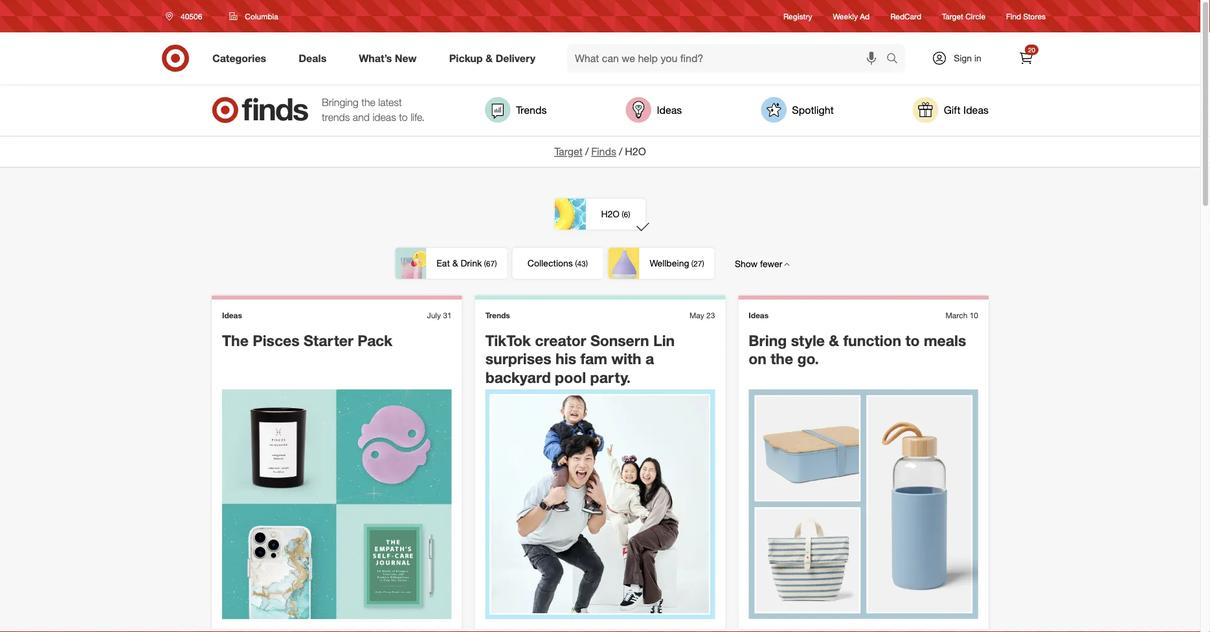 Task type: vqa. For each thing, say whether or not it's contained in the screenshot.
H2O
yes



Task type: describe. For each thing, give the bounding box(es) containing it.
meals
[[924, 332, 966, 350]]

40506
[[181, 11, 202, 21]]

target for target circle
[[942, 11, 964, 21]]

6
[[624, 210, 628, 219]]

the pisces starter pack image
[[222, 390, 452, 620]]

27
[[694, 259, 702, 269]]

sign in link
[[921, 44, 1002, 73]]

the inside bring style & function to meals on the go.
[[771, 350, 793, 368]]

fewer
[[760, 258, 783, 270]]

& inside bring style & function to meals on the go.
[[829, 332, 839, 350]]

find stores link
[[1006, 11, 1046, 22]]

1 / from the left
[[585, 145, 589, 158]]

go.
[[798, 350, 819, 368]]

) inside eat & drink ( 67 )
[[495, 259, 497, 269]]

july
[[427, 311, 441, 320]]

) for wellbeing
[[702, 259, 704, 269]]

stores
[[1024, 11, 1046, 21]]

( inside eat & drink ( 67 )
[[484, 259, 486, 269]]

show fewer
[[735, 258, 783, 270]]

target for target / finds / h2o
[[554, 145, 583, 158]]

registry link
[[784, 11, 812, 22]]

the inside the bringing the latest trends and ideas to life.
[[362, 96, 376, 109]]

bring
[[749, 332, 787, 350]]

1 horizontal spatial h2o
[[625, 145, 646, 158]]

eat & drink ( 67 )
[[437, 258, 497, 269]]

bring style & function to meals on the go.
[[749, 332, 966, 368]]

deals link
[[288, 44, 343, 73]]

collections ( 43 )
[[528, 258, 588, 269]]

july 31
[[427, 311, 452, 320]]

latest
[[378, 96, 402, 109]]

weekly
[[833, 11, 858, 21]]

registry
[[784, 11, 812, 21]]

tiktok
[[485, 332, 531, 350]]

show fewer link
[[721, 249, 805, 280]]

trends
[[322, 111, 350, 124]]

& for pickup
[[486, 52, 493, 64]]

creator
[[535, 332, 586, 350]]

sign in
[[954, 52, 982, 64]]

to inside the bringing the latest trends and ideas to life.
[[399, 111, 408, 124]]

31
[[443, 311, 452, 320]]

target / finds / h2o
[[554, 145, 646, 158]]

( for collections
[[575, 259, 577, 269]]

categories link
[[201, 44, 283, 73]]

) for h2o
[[628, 210, 630, 219]]

40506 button
[[157, 5, 216, 28]]

target link
[[554, 145, 583, 158]]

( for h2o
[[622, 210, 624, 219]]

find stores
[[1006, 11, 1046, 21]]

his
[[556, 350, 576, 368]]

redcard link
[[891, 11, 922, 22]]

may
[[690, 311, 704, 320]]

eat
[[437, 258, 450, 269]]

march 10
[[946, 311, 979, 320]]

gift
[[944, 104, 961, 116]]

in
[[975, 52, 982, 64]]

pool
[[555, 369, 586, 387]]

collections
[[528, 258, 573, 269]]

style
[[791, 332, 825, 350]]

march
[[946, 311, 968, 320]]

bringing
[[322, 96, 359, 109]]

find
[[1006, 11, 1021, 21]]

2 / from the left
[[619, 145, 623, 158]]

circle
[[966, 11, 986, 21]]

pisces
[[253, 332, 300, 350]]

& for eat
[[452, 258, 458, 269]]

a
[[646, 350, 654, 368]]

starter
[[304, 332, 354, 350]]

function
[[843, 332, 902, 350]]



Task type: locate. For each thing, give the bounding box(es) containing it.
0 vertical spatial &
[[486, 52, 493, 64]]

fam
[[581, 350, 607, 368]]

target finds image
[[212, 97, 309, 123]]

surprises
[[485, 350, 552, 368]]

0 vertical spatial the
[[362, 96, 376, 109]]

0 horizontal spatial to
[[399, 111, 408, 124]]

pickup
[[449, 52, 483, 64]]

ideas link
[[626, 97, 682, 123]]

to inside bring style & function to meals on the go.
[[906, 332, 920, 350]]

may 23
[[690, 311, 715, 320]]

target circle link
[[942, 11, 986, 22]]

show
[[735, 258, 758, 270]]

the
[[222, 332, 249, 350]]

tiktok creator sonsern lin surprises his fam with a backyard pool party. image
[[485, 390, 715, 620]]

) for collections
[[586, 259, 588, 269]]

0 horizontal spatial the
[[362, 96, 376, 109]]

0 vertical spatial trends
[[516, 104, 547, 116]]

the up and
[[362, 96, 376, 109]]

) inside the 'h2o ( 6 )'
[[628, 210, 630, 219]]

2 vertical spatial &
[[829, 332, 839, 350]]

23
[[707, 311, 715, 320]]

1 horizontal spatial target
[[942, 11, 964, 21]]

trends
[[516, 104, 547, 116], [485, 311, 510, 320]]

1 horizontal spatial /
[[619, 145, 623, 158]]

sonsern
[[591, 332, 649, 350]]

20
[[1028, 46, 1036, 54]]

1 horizontal spatial to
[[906, 332, 920, 350]]

ideas
[[373, 111, 396, 124]]

wellbeing
[[650, 258, 689, 269]]

on
[[749, 350, 767, 368]]

0 horizontal spatial h2o
[[601, 208, 620, 220]]

spotlight link
[[761, 97, 834, 123]]

h2o ( 6 )
[[601, 208, 630, 220]]

1 vertical spatial to
[[906, 332, 920, 350]]

& right style
[[829, 332, 839, 350]]

)
[[628, 210, 630, 219], [495, 259, 497, 269], [586, 259, 588, 269], [702, 259, 704, 269]]

1 vertical spatial &
[[452, 258, 458, 269]]

party.
[[590, 369, 631, 387]]

new
[[395, 52, 417, 64]]

pickup & delivery link
[[438, 44, 552, 73]]

target left finds link
[[554, 145, 583, 158]]

pickup & delivery
[[449, 52, 536, 64]]

gift ideas
[[944, 104, 989, 116]]

and
[[353, 111, 370, 124]]

redcard
[[891, 11, 922, 21]]

( inside the 'h2o ( 6 )'
[[622, 210, 624, 219]]

( for wellbeing
[[692, 259, 694, 269]]

( inside collections ( 43 )
[[575, 259, 577, 269]]

gift ideas link
[[913, 97, 989, 123]]

ad
[[860, 11, 870, 21]]

0 vertical spatial h2o
[[625, 145, 646, 158]]

pack
[[358, 332, 393, 350]]

What can we help you find? suggestions appear below search field
[[567, 44, 890, 73]]

tiktok creator sonsern lin surprises his fam with a backyard pool party.
[[485, 332, 675, 387]]

what's
[[359, 52, 392, 64]]

0 horizontal spatial /
[[585, 145, 589, 158]]

1 vertical spatial the
[[771, 350, 793, 368]]

weekly ad
[[833, 11, 870, 21]]

search button
[[881, 44, 912, 75]]

67
[[486, 259, 495, 269]]

0 horizontal spatial target
[[554, 145, 583, 158]]

& right the eat
[[452, 258, 458, 269]]

to left meals
[[906, 332, 920, 350]]

h2o left 6
[[601, 208, 620, 220]]

43
[[577, 259, 586, 269]]

) inside collections ( 43 )
[[586, 259, 588, 269]]

finds
[[591, 145, 616, 158]]

trends up tiktok
[[485, 311, 510, 320]]

what's new
[[359, 52, 417, 64]]

10
[[970, 311, 979, 320]]

) inside wellbeing ( 27 )
[[702, 259, 704, 269]]

wellbeing ( 27 )
[[650, 258, 704, 269]]

trends link
[[485, 97, 547, 123]]

& right pickup
[[486, 52, 493, 64]]

1 vertical spatial h2o
[[601, 208, 620, 220]]

20 link
[[1012, 44, 1041, 73]]

1 horizontal spatial trends
[[516, 104, 547, 116]]

life.
[[411, 111, 425, 124]]

backyard
[[485, 369, 551, 387]]

target left "circle"
[[942, 11, 964, 21]]

h2o right finds link
[[625, 145, 646, 158]]

target circle
[[942, 11, 986, 21]]

the pisces starter pack
[[222, 332, 393, 350]]

target
[[942, 11, 964, 21], [554, 145, 583, 158]]

the down bring
[[771, 350, 793, 368]]

1 vertical spatial target
[[554, 145, 583, 158]]

0 vertical spatial to
[[399, 111, 408, 124]]

ideas
[[657, 104, 682, 116], [964, 104, 989, 116], [222, 311, 242, 320], [749, 311, 769, 320]]

(
[[622, 210, 624, 219], [484, 259, 486, 269], [575, 259, 577, 269], [692, 259, 694, 269]]

bringing the latest trends and ideas to life.
[[322, 96, 425, 124]]

drink
[[461, 258, 482, 269]]

with
[[612, 350, 642, 368]]

2 horizontal spatial &
[[829, 332, 839, 350]]

search
[[881, 53, 912, 66]]

bring style & function to meals on the go. image
[[749, 390, 979, 620]]

1 horizontal spatial the
[[771, 350, 793, 368]]

h2o
[[625, 145, 646, 158], [601, 208, 620, 220]]

lin
[[653, 332, 675, 350]]

trends down delivery
[[516, 104, 547, 116]]

0 horizontal spatial trends
[[485, 311, 510, 320]]

finds link
[[591, 145, 616, 158]]

1 vertical spatial trends
[[485, 311, 510, 320]]

1 horizontal spatial &
[[486, 52, 493, 64]]

what's new link
[[348, 44, 433, 73]]

the
[[362, 96, 376, 109], [771, 350, 793, 368]]

sign
[[954, 52, 972, 64]]

delivery
[[496, 52, 536, 64]]

spotlight
[[792, 104, 834, 116]]

categories
[[212, 52, 266, 64]]

( inside wellbeing ( 27 )
[[692, 259, 694, 269]]

to left life.
[[399, 111, 408, 124]]

columbia button
[[221, 5, 287, 28]]

/ left finds
[[585, 145, 589, 158]]

/ right finds link
[[619, 145, 623, 158]]

&
[[486, 52, 493, 64], [452, 258, 458, 269], [829, 332, 839, 350]]

0 horizontal spatial &
[[452, 258, 458, 269]]

deals
[[299, 52, 327, 64]]

/
[[585, 145, 589, 158], [619, 145, 623, 158]]

0 vertical spatial target
[[942, 11, 964, 21]]



